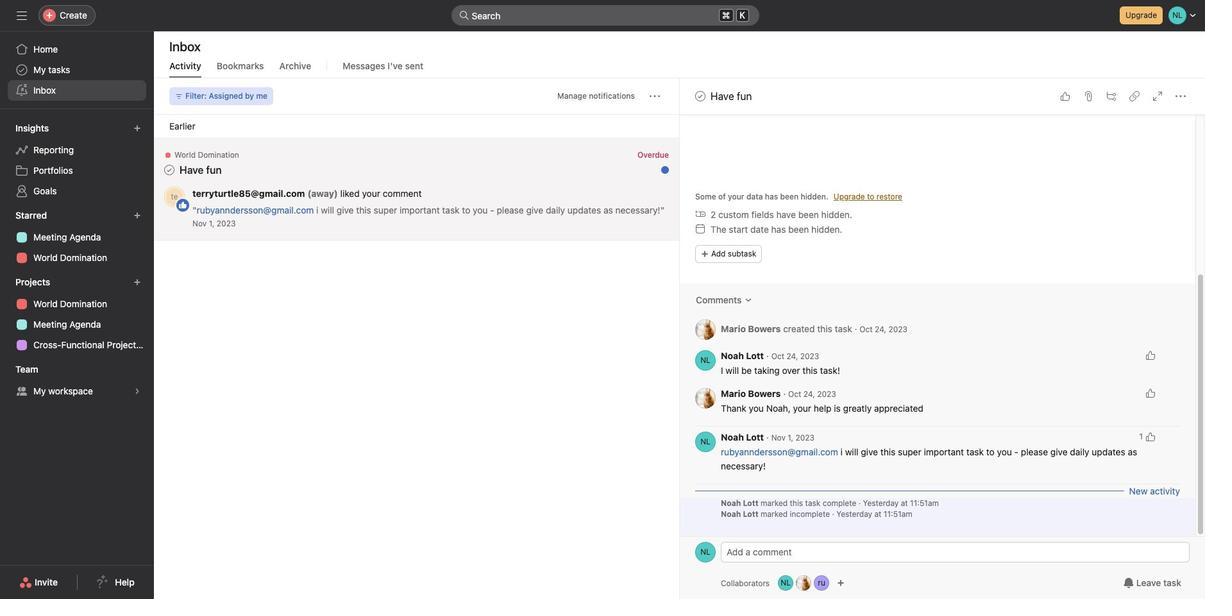Task type: vqa. For each thing, say whether or not it's contained in the screenshot.
Insights element
yes



Task type: locate. For each thing, give the bounding box(es) containing it.
starred element
[[0, 204, 154, 271]]

1 vertical spatial open user profile image
[[696, 542, 716, 563]]

add items to starred image
[[133, 212, 141, 219]]

open user profile image for 1 like. click to like this task comment icon
[[696, 432, 716, 452]]

see details, my workspace image
[[133, 388, 141, 395]]

0 horizontal spatial add or remove collaborators image
[[796, 576, 812, 591]]

prominent image
[[459, 10, 469, 21]]

main content
[[680, 0, 1196, 536]]

add or remove collaborators image
[[778, 576, 794, 591]]

open user profile image
[[696, 319, 716, 340], [696, 542, 716, 563]]

2 vertical spatial open user profile image
[[696, 432, 716, 452]]

add subtask image
[[1107, 91, 1117, 101]]

0 vertical spatial open user profile image
[[696, 350, 716, 371]]

3 open user profile image from the top
[[696, 432, 716, 452]]

0 vertical spatial 0 likes. click to like this task comment image
[[1146, 350, 1156, 360]]

copy task link image
[[1130, 91, 1140, 101]]

comments image
[[745, 296, 752, 304]]

1 vertical spatial 0 likes. click to like this task comment image
[[1146, 388, 1156, 398]]

2 horizontal spatial add or remove collaborators image
[[837, 579, 845, 587]]

open user profile image
[[696, 350, 716, 371], [696, 388, 716, 409], [696, 432, 716, 452]]

more actions image
[[650, 91, 660, 101]]

2 open user profile image from the top
[[696, 388, 716, 409]]

hide sidebar image
[[17, 10, 27, 21]]

add or remove collaborators image
[[796, 576, 812, 591], [814, 576, 830, 591], [837, 579, 845, 587]]

2 0 likes. click to like this task comment image from the top
[[1146, 388, 1156, 398]]

2 open user profile image from the top
[[696, 542, 716, 563]]

None field
[[451, 5, 759, 26]]

1 open user profile image from the top
[[696, 350, 716, 371]]

0 likes. click to like this task image
[[1061, 91, 1071, 101]]

1 vertical spatial open user profile image
[[696, 388, 716, 409]]

mark complete image
[[693, 89, 708, 104]]

0 likes. click to like this task comment image
[[1146, 350, 1156, 360], [1146, 388, 1156, 398]]

0 vertical spatial open user profile image
[[696, 319, 716, 340]]



Task type: describe. For each thing, give the bounding box(es) containing it.
open user profile image for 1st 0 likes. click to like this task comment icon
[[696, 350, 716, 371]]

1 0 likes. click to like this task comment image from the top
[[1146, 350, 1156, 360]]

attachments: add a file to this task, have fun image
[[1084, 91, 1094, 101]]

main content inside 'have fun' dialog
[[680, 0, 1196, 536]]

teams element
[[0, 358, 154, 404]]

open user profile image for 2nd 0 likes. click to like this task comment icon from the top of the main content inside the 'have fun' dialog
[[696, 388, 716, 409]]

description document
[[681, 66, 1181, 143]]

archive notifications image
[[655, 153, 665, 164]]

add to bookmarks image
[[635, 153, 645, 164]]

more actions for this task image
[[1176, 91, 1186, 101]]

insights element
[[0, 117, 154, 204]]

projects element
[[0, 271, 154, 358]]

full screen image
[[1153, 91, 1163, 101]]

1 like. click to like this task comment image
[[1146, 432, 1156, 442]]

1 horizontal spatial add or remove collaborators image
[[814, 576, 830, 591]]

Search tasks, projects, and more text field
[[451, 5, 759, 26]]

global element
[[0, 31, 154, 108]]

new project or portfolio image
[[133, 278, 141, 286]]

have fun dialog
[[680, 0, 1206, 599]]

new insights image
[[133, 124, 141, 132]]

1 open user profile image from the top
[[696, 319, 716, 340]]

Mark complete checkbox
[[693, 89, 708, 104]]



